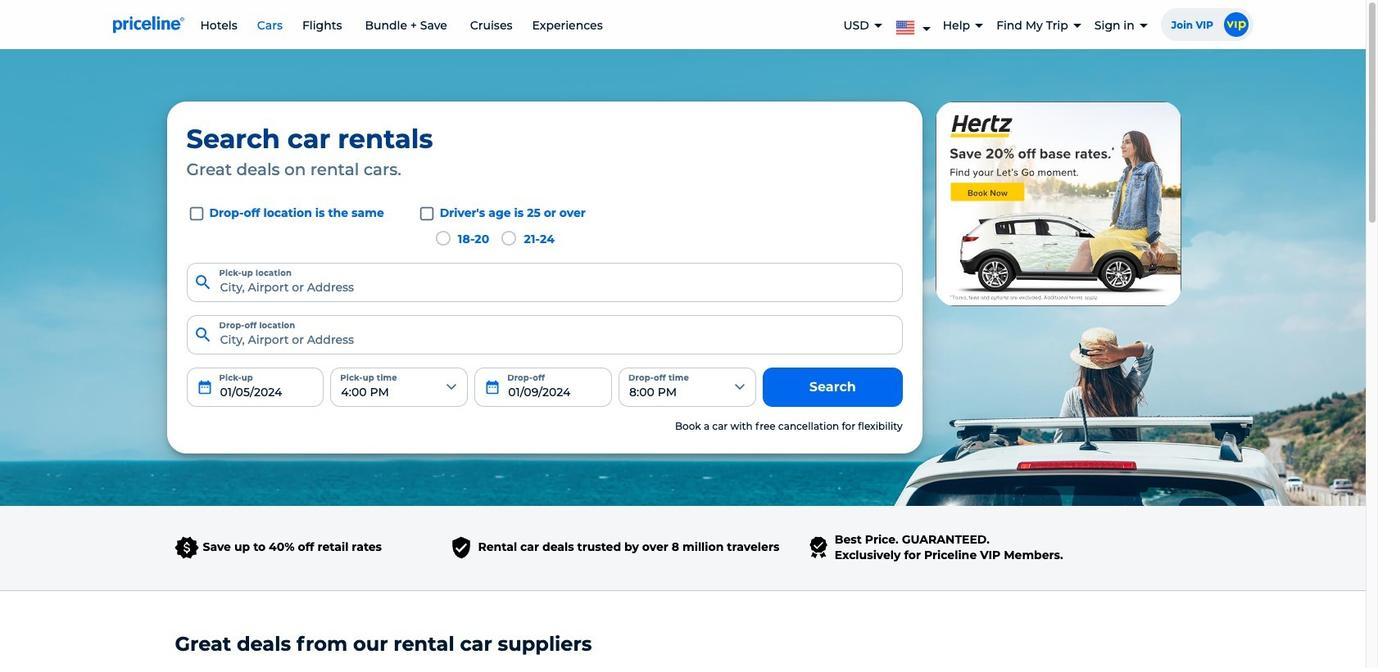 Task type: describe. For each thing, give the bounding box(es) containing it.
1 city, airport or address text field from the top
[[186, 263, 903, 302]]

calendar image
[[484, 379, 501, 396]]

Drop-off field
[[475, 368, 612, 407]]

priceline.com home image
[[113, 16, 184, 34]]

advertisement region
[[935, 102, 1181, 306]]



Task type: locate. For each thing, give the bounding box(es) containing it.
City, Airport or Address text field
[[186, 263, 903, 302], [186, 315, 903, 355]]

en us image
[[895, 18, 921, 35]]

2 city, airport or address text field from the top
[[186, 315, 903, 355]]

vip badge icon image
[[1224, 12, 1248, 37]]

0 vertical spatial city, airport or address text field
[[186, 263, 903, 302]]

option group
[[423, 227, 586, 250]]

1 vertical spatial city, airport or address text field
[[186, 315, 903, 355]]

Pick-up field
[[186, 368, 324, 407]]

calendar image
[[196, 379, 213, 396]]



Task type: vqa. For each thing, say whether or not it's contained in the screenshot.
Types of travel tab list
no



